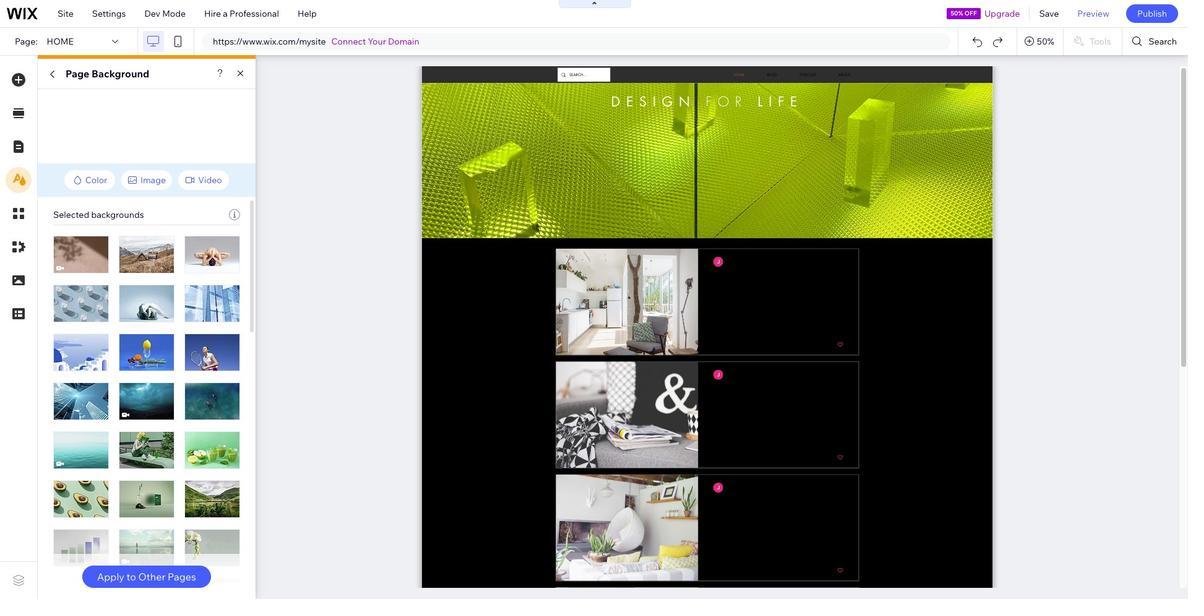 Task type: describe. For each thing, give the bounding box(es) containing it.
to
[[127, 571, 136, 583]]

pages
[[168, 571, 196, 583]]

dev
[[144, 8, 160, 19]]

home
[[47, 36, 74, 47]]

apply
[[97, 571, 124, 583]]

upgrade
[[985, 8, 1020, 19]]

image
[[140, 175, 166, 186]]

publish button
[[1126, 4, 1178, 23]]

save
[[1039, 8, 1059, 19]]

50% for 50% off
[[951, 9, 963, 17]]

settings
[[92, 8, 126, 19]]

professional
[[230, 8, 279, 19]]

color
[[85, 175, 107, 186]]

apply to other pages
[[97, 571, 196, 583]]

help
[[298, 8, 317, 19]]

your
[[368, 36, 386, 47]]

tools
[[1090, 36, 1111, 47]]

hire
[[204, 8, 221, 19]]

connect
[[331, 36, 366, 47]]

publish
[[1137, 8, 1167, 19]]

a
[[223, 8, 228, 19]]

preview button
[[1068, 0, 1119, 27]]

https://www.wix.com/mysite connect your domain
[[213, 36, 419, 47]]

50% button
[[1017, 28, 1063, 55]]



Task type: vqa. For each thing, say whether or not it's contained in the screenshot.
contact02 Permissions: Form submissions
no



Task type: locate. For each thing, give the bounding box(es) containing it.
0 horizontal spatial 50%
[[951, 9, 963, 17]]

50% for 50%
[[1037, 36, 1054, 47]]

mode
[[162, 8, 186, 19]]

domain
[[388, 36, 419, 47]]

50%
[[951, 9, 963, 17], [1037, 36, 1054, 47]]

dev mode
[[144, 8, 186, 19]]

50% down save
[[1037, 36, 1054, 47]]

video
[[198, 175, 222, 186]]

preview
[[1078, 8, 1110, 19]]

search
[[1149, 36, 1177, 47]]

background
[[92, 67, 149, 80]]

tools button
[[1064, 28, 1122, 55]]

page background
[[66, 67, 149, 80]]

1 horizontal spatial 50%
[[1037, 36, 1054, 47]]

off
[[965, 9, 977, 17]]

50% inside button
[[1037, 36, 1054, 47]]

other
[[138, 571, 166, 583]]

selected backgrounds
[[53, 209, 144, 220]]

50% off
[[951, 9, 977, 17]]

site
[[58, 8, 74, 19]]

page
[[66, 67, 89, 80]]

0 vertical spatial 50%
[[951, 9, 963, 17]]

selected
[[53, 209, 89, 220]]

search button
[[1123, 28, 1188, 55]]

hire a professional
[[204, 8, 279, 19]]

50% left off
[[951, 9, 963, 17]]

backgrounds
[[91, 209, 144, 220]]

https://www.wix.com/mysite
[[213, 36, 326, 47]]

1 vertical spatial 50%
[[1037, 36, 1054, 47]]

apply to other pages button
[[82, 566, 211, 588]]

save button
[[1030, 0, 1068, 27]]



